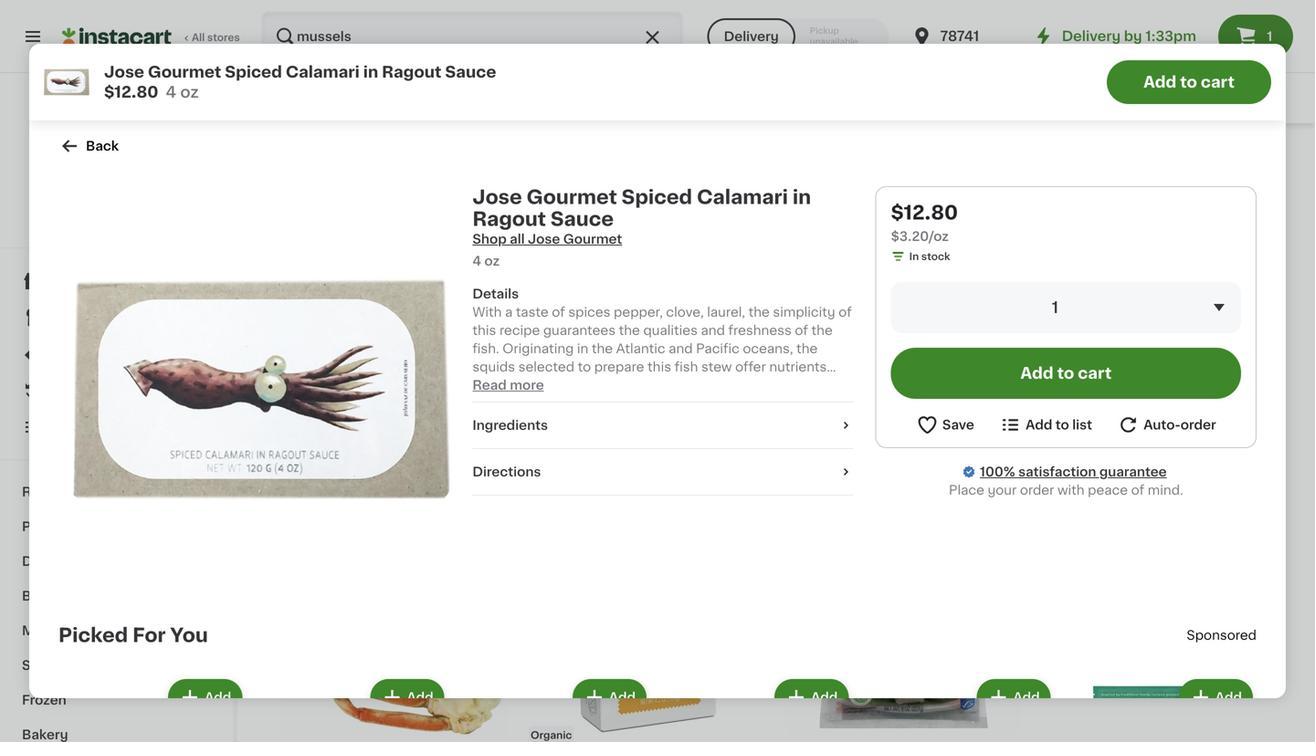 Task type: vqa. For each thing, say whether or not it's contained in the screenshot.
Personalized
no



Task type: describe. For each thing, give the bounding box(es) containing it.
details
[[473, 288, 519, 301]]

patagonia provisions lemon herb mussels 4.2 oz
[[529, 424, 745, 470]]

choice
[[815, 12, 845, 20]]

/lb for 34
[[1099, 398, 1119, 413]]

an
[[629, 416, 644, 429]]

seafood
[[73, 625, 128, 638]]

again
[[92, 385, 129, 398]]

satisfaction
[[1019, 466, 1097, 479]]

and up the "fish"
[[669, 343, 693, 356]]

lists
[[51, 421, 83, 434]]

6
[[1049, 31, 1063, 50]]

haven't!
[[782, 416, 833, 429]]

prepare
[[595, 361, 645, 374]]

baking
[[1132, 92, 1177, 105]]

to inside button
[[1056, 419, 1070, 432]]

picked
[[58, 626, 128, 646]]

4 inside jose gourmet spiced calamari in ragout sauce shop all jose gourmet 4 oz
[[473, 255, 482, 268]]

dairy
[[22, 556, 57, 568]]

all stores
[[192, 32, 240, 42]]

oceans,
[[743, 343, 794, 356]]

patagonia for patagonia provisions smoked mussels
[[274, 55, 338, 68]]

already
[[473, 416, 520, 429]]

dairy & eggs
[[22, 556, 107, 568]]

$6.98 per pound element
[[1039, 29, 1279, 53]]

add for 5th add button from the right
[[407, 692, 434, 705]]

sea
[[1176, 424, 1200, 437]]

meat
[[22, 625, 56, 638]]

of down simplicity in the right of the page
[[795, 324, 809, 337]]

guarantee
[[1100, 466, 1168, 479]]

stores
[[207, 32, 240, 42]]

added
[[538, 379, 579, 392]]

and right it,
[[601, 416, 626, 429]]

patagonia provisions mussels, in olive oil + broth, savory sofrito
[[784, 424, 992, 455]]

lists link
[[11, 409, 222, 446]]

delivery for delivery
[[724, 30, 779, 43]]

absolute
[[648, 416, 704, 429]]

beverages
[[22, 590, 92, 603]]

recipes link
[[11, 475, 222, 510]]

spiced for jose gourmet spiced calamari in ragout sauce shop all jose gourmet 4 oz
[[622, 188, 693, 207]]

dairy & eggs link
[[11, 545, 222, 579]]

provisions for patagonia provisions mussels, in olive oil + broth, savory sofrito
[[852, 424, 917, 437]]

mussels for patagonia provisions smoked mussels
[[274, 74, 327, 87]]

bakery link
[[11, 718, 222, 743]]

in stock
[[910, 252, 951, 262]]

1 button
[[1219, 15, 1294, 58]]

100% satisfaction guarantee
[[981, 466, 1168, 479]]

patagonia for patagonia provisions lemon herb mussels 4.2 oz
[[529, 424, 593, 437]]

to up baking and cooking
[[1181, 74, 1198, 90]]

details button
[[473, 285, 854, 303]]

candy
[[87, 660, 130, 673]]

spiced for jose gourmet spiced calamari in ragout sauce $12.80 4 oz
[[225, 64, 282, 80]]

consumer.
[[514, 398, 581, 410]]

64
[[813, 32, 827, 42]]

spo
[[1187, 630, 1213, 642]]

the up 'prepare'
[[592, 343, 613, 356]]

delivery button
[[708, 18, 796, 55]]

all stores link
[[62, 11, 241, 62]]

2 add button from the left
[[372, 682, 443, 715]]

1 vertical spatial this
[[648, 361, 672, 374]]

jose gourmet spiced calamari in ragout sauce $12.80 4 oz
[[104, 64, 497, 100]]

to up value
[[578, 361, 591, 374]]

78741
[[941, 30, 980, 43]]

patagonia for patagonia provisions smoked mussels 4.2 oz
[[274, 424, 338, 437]]

directions button
[[473, 463, 854, 482]]

jose gourmet spiced calamari in ragout sauce shop all jose gourmet 4 oz
[[473, 188, 812, 268]]

add for fifth add button
[[1014, 692, 1041, 705]]

scallops
[[1203, 424, 1258, 437]]

have
[[798, 398, 828, 410]]

3 add button from the left
[[575, 682, 645, 715]]

mind.
[[1148, 484, 1184, 497]]

6 add button from the left
[[1181, 682, 1252, 715]]

lemon
[[666, 424, 710, 437]]

patagonia for patagonia provisions mussels, in olive oil + broth, savory sofrito
[[784, 424, 848, 437]]

shop inside jose gourmet spiced calamari in ragout sauce shop all jose gourmet 4 oz
[[473, 233, 507, 246]]

read
[[473, 379, 507, 392]]

peace
[[1089, 484, 1129, 497]]

oz inside jose gourmet spiced calamari in ragout sauce shop all jose gourmet 4 oz
[[485, 255, 500, 268]]

market
[[1089, 424, 1134, 437]]

$34.94 per pound element
[[1039, 397, 1279, 421]]

jose
[[528, 233, 561, 246]]

order inside button
[[1181, 419, 1217, 432]]

simplicity
[[774, 306, 836, 319]]

produce
[[22, 521, 78, 534]]

1 inside 'field'
[[1053, 300, 1059, 316]]

well-
[[712, 379, 743, 392]]

of down guarantee
[[1132, 484, 1145, 497]]

in inside the with a taste of spices pepper, clove, laurel, the simplicity of this recipe guarantees the qualities and freshness of the fish. originating in the atlantic and pacific oceans, the squids selected to prepare this fish stew offer nutrients that bring added value to the general well-being and health of the consumer. an indispensable delicacy, if you have already savoured it, and an absolute must if you haven't!
[[577, 343, 589, 356]]

& for meat
[[59, 625, 70, 638]]

1 horizontal spatial cart
[[1202, 74, 1236, 90]]

a
[[505, 306, 513, 319]]

4 add button from the left
[[777, 682, 847, 715]]

instacart logo image
[[62, 26, 172, 48]]

1:33pm
[[1146, 30, 1197, 43]]

sauce for jose gourmet spiced calamari in ragout sauce $12.80 4 oz
[[445, 64, 497, 80]]

auto-order button
[[1118, 414, 1217, 437]]

the up nutrients
[[797, 343, 818, 356]]

qualities
[[644, 324, 698, 337]]

spo nsored
[[1187, 630, 1258, 642]]

0 horizontal spatial shop
[[51, 275, 85, 288]]

recommended searches element
[[252, 73, 1316, 123]]

meat & seafood
[[22, 625, 128, 638]]

34
[[1049, 400, 1076, 419]]

1 vertical spatial add to cart button
[[892, 348, 1242, 399]]

buy it again link
[[11, 373, 222, 409]]

$ 11 64
[[788, 31, 827, 50]]

value
[[583, 379, 616, 392]]

$12.80 inside jose gourmet spiced calamari in ragout sauce $12.80 4 oz
[[104, 85, 158, 100]]

delivery by 1:33pm
[[1063, 30, 1197, 43]]

snacks & candy link
[[11, 649, 222, 684]]

central market fresh sea scallops
[[1039, 424, 1258, 437]]

smoked for patagonia provisions smoked mussels
[[411, 55, 463, 68]]

stock
[[922, 252, 951, 262]]

+
[[841, 442, 849, 455]]

frozen link
[[11, 684, 222, 718]]

add to list button
[[1000, 414, 1093, 437]]

1 vertical spatial if
[[743, 416, 751, 429]]

$ 34 94 /lb
[[1043, 398, 1119, 419]]

place
[[949, 484, 985, 497]]

squids
[[473, 361, 515, 374]]

oz inside jose gourmet spiced calamari in ragout sauce $12.80 4 oz
[[180, 85, 199, 100]]

provisions for patagonia provisions smoked mussels 4.2 oz
[[342, 424, 407, 437]]

sofrito
[[941, 442, 984, 455]]

of right simplicity in the right of the page
[[839, 306, 852, 319]]

all
[[192, 32, 205, 42]]

must
[[707, 416, 739, 429]]

clove,
[[667, 306, 704, 319]]

fresh
[[1137, 424, 1173, 437]]

snacks & candy
[[22, 660, 130, 673]]

jose gourmet spiced calamari in ragout sauce image
[[73, 201, 451, 579]]

auto-
[[1144, 419, 1181, 432]]

pacific
[[697, 343, 740, 356]]

by
[[1125, 30, 1143, 43]]



Task type: locate. For each thing, give the bounding box(es) containing it.
auto-order
[[1144, 419, 1217, 432]]

all
[[510, 233, 525, 246]]

oz inside the patagonia provisions smoked mussels 4.2 oz
[[293, 460, 305, 470]]

meat & seafood link
[[11, 614, 222, 649]]

0 vertical spatial ragout
[[382, 64, 442, 80]]

$ inside "$ 6 98 /lb"
[[1043, 32, 1049, 42]]

central market logo image
[[76, 95, 157, 175]]

1 horizontal spatial in
[[577, 343, 589, 356]]

& left 'candy'
[[73, 660, 84, 673]]

mussels inside the patagonia provisions smoked mussels 4.2 oz
[[274, 442, 327, 455]]

your
[[988, 484, 1017, 497]]

add for 4th add button from right
[[609, 692, 636, 705]]

0 horizontal spatial spiced
[[225, 64, 282, 80]]

gourmet
[[564, 233, 623, 246]]

$ inside $ 34 94 /lb
[[1043, 400, 1049, 410]]

calamari for jose gourmet spiced calamari in ragout sauce $12.80 4 oz
[[286, 64, 360, 80]]

if right must
[[743, 416, 751, 429]]

& left eggs
[[61, 556, 71, 568]]

0 horizontal spatial 4
[[166, 85, 177, 100]]

patagonia
[[274, 55, 338, 68], [274, 424, 338, 437], [529, 424, 593, 437], [784, 424, 848, 437]]

1 horizontal spatial add to cart
[[1144, 74, 1236, 90]]

provisions inside the patagonia provisions smoked mussels 4.2 oz
[[342, 424, 407, 437]]

0 vertical spatial /lb
[[1086, 30, 1105, 44]]

central
[[1039, 424, 1086, 437]]

buy it again
[[51, 385, 129, 398]]

1 vertical spatial ragout
[[473, 210, 546, 229]]

read more
[[473, 379, 544, 392]]

nutrients
[[770, 361, 827, 374]]

ingredients
[[473, 419, 548, 432]]

provisions inside patagonia provisions smoked mussels
[[342, 55, 407, 68]]

add to cart for the topmost add to cart 'button'
[[1144, 74, 1236, 90]]

eggs
[[74, 556, 107, 568]]

cart up cooking
[[1202, 74, 1236, 90]]

jose for jose gourmet spiced calamari in ragout sauce $12.80 4 oz
[[104, 64, 144, 80]]

you
[[170, 626, 208, 646]]

4.2 inside the patagonia provisions smoked mussels 4.2 oz
[[274, 460, 291, 470]]

the up already
[[489, 398, 511, 410]]

for
[[133, 626, 166, 646]]

recipe
[[500, 324, 540, 337]]

ragout for jose gourmet spiced calamari in ragout sauce $12.80 4 oz
[[382, 64, 442, 80]]

shop
[[473, 233, 507, 246], [51, 275, 85, 288]]

$ inside $ 11 64
[[788, 32, 794, 42]]

0 vertical spatial if
[[759, 398, 767, 410]]

0 horizontal spatial cart
[[1079, 366, 1112, 382]]

jose up all
[[473, 188, 522, 207]]

0 vertical spatial calamari
[[286, 64, 360, 80]]

with
[[473, 306, 502, 319]]

mussels
[[274, 74, 327, 87], [274, 442, 327, 455], [529, 442, 582, 455]]

0 vertical spatial smoked
[[411, 55, 463, 68]]

and inside baking and cooking link
[[1180, 92, 1205, 105]]

$3.20/oz
[[892, 230, 949, 243]]

mussels for patagonia provisions smoked mussels 4.2 oz
[[274, 442, 327, 455]]

4 inside jose gourmet spiced calamari in ragout sauce $12.80 4 oz
[[166, 85, 177, 100]]

oz inside patagonia provisions lemon herb mussels 4.2 oz
[[548, 460, 560, 470]]

save button
[[917, 414, 975, 437]]

1 horizontal spatial shop
[[473, 233, 507, 246]]

smoked inside patagonia provisions smoked mussels
[[411, 55, 463, 68]]

sauce for jose gourmet spiced calamari in ragout sauce shop all jose gourmet 4 oz
[[551, 210, 614, 229]]

if down being
[[759, 398, 767, 410]]

atlantic
[[617, 343, 666, 356]]

to up 34
[[1058, 366, 1075, 382]]

this up fish. at the top left
[[473, 324, 497, 337]]

1 vertical spatial $12.80
[[892, 203, 959, 223]]

& for dairy
[[61, 556, 71, 568]]

0 horizontal spatial calamari
[[286, 64, 360, 80]]

0 horizontal spatial jose
[[104, 64, 144, 80]]

1 vertical spatial order
[[1021, 484, 1055, 497]]

&
[[61, 556, 71, 568], [59, 625, 70, 638], [73, 660, 84, 673]]

gourmet
[[148, 64, 221, 80], [527, 188, 618, 207]]

0 vertical spatial cart
[[1202, 74, 1236, 90]]

$ 6 98 /lb
[[1043, 30, 1105, 50]]

$12.80 $3.20/oz
[[892, 203, 959, 243]]

mussels inside patagonia provisions lemon herb mussels 4.2 oz
[[529, 442, 582, 455]]

buy
[[51, 385, 77, 398]]

0 horizontal spatial if
[[743, 416, 751, 429]]

1 horizontal spatial 4.2
[[529, 460, 546, 470]]

0 vertical spatial add to cart button
[[1108, 60, 1272, 104]]

patagonia inside the patagonia provisions smoked mussels 4.2 oz
[[274, 424, 338, 437]]

0 vertical spatial sauce
[[445, 64, 497, 80]]

patagonia inside patagonia provisions mussels, in olive oil + broth, savory sofrito
[[784, 424, 848, 437]]

1 horizontal spatial delivery
[[1063, 30, 1121, 43]]

the up 'freshness'
[[749, 306, 770, 319]]

0 vertical spatial 4
[[166, 85, 177, 100]]

0 vertical spatial $12.80
[[104, 85, 158, 100]]

4
[[166, 85, 177, 100], [473, 255, 482, 268]]

to
[[1181, 74, 1198, 90], [578, 361, 591, 374], [1058, 366, 1075, 382], [620, 379, 633, 392], [1056, 419, 1070, 432]]

1 vertical spatial 1
[[1053, 300, 1059, 316]]

add for 3rd add button from the right
[[812, 692, 838, 705]]

2 4.2 from the left
[[529, 460, 546, 470]]

0 vertical spatial you
[[770, 398, 795, 410]]

2 vertical spatial &
[[73, 660, 84, 673]]

1 horizontal spatial gourmet
[[527, 188, 618, 207]]

0 horizontal spatial sauce
[[445, 64, 497, 80]]

1 vertical spatial smoked
[[411, 424, 463, 437]]

mussels inside patagonia provisions smoked mussels
[[274, 74, 327, 87]]

that
[[473, 379, 499, 392]]

0 vertical spatial add to cart
[[1144, 74, 1236, 90]]

spiced down "stores"
[[225, 64, 282, 80]]

spiced up gourmet
[[622, 188, 693, 207]]

olive
[[784, 442, 817, 455]]

spiced inside jose gourmet spiced calamari in ragout sauce $12.80 4 oz
[[225, 64, 282, 80]]

1 horizontal spatial spiced
[[622, 188, 693, 207]]

1 4.2 from the left
[[274, 460, 291, 470]]

add to cart
[[1144, 74, 1236, 90], [1021, 366, 1112, 382]]

0 horizontal spatial in
[[910, 252, 920, 262]]

product group containing 34
[[1039, 150, 1279, 439]]

8
[[285, 31, 298, 50], [539, 31, 553, 50], [285, 400, 298, 419], [539, 400, 553, 419], [794, 400, 808, 419]]

gourmet inside jose gourmet spiced calamari in ragout sauce shop all jose gourmet 4 oz
[[527, 188, 618, 207]]

in for jose gourmet spiced calamari in ragout sauce $12.80 4 oz
[[363, 64, 379, 80]]

bring
[[502, 379, 535, 392]]

1 horizontal spatial in
[[980, 424, 992, 437]]

0 horizontal spatial $12.80
[[104, 85, 158, 100]]

0 vertical spatial in
[[910, 252, 920, 262]]

spiced inside jose gourmet spiced calamari in ragout sauce shop all jose gourmet 4 oz
[[622, 188, 693, 207]]

being
[[743, 379, 779, 392]]

/lb for 6
[[1086, 30, 1105, 44]]

ragout inside jose gourmet spiced calamari in ragout sauce $12.80 4 oz
[[382, 64, 442, 80]]

98
[[1064, 32, 1078, 42]]

of down that
[[473, 398, 486, 410]]

0 horizontal spatial order
[[1021, 484, 1055, 497]]

calamari for jose gourmet spiced calamari in ragout sauce shop all jose gourmet 4 oz
[[697, 188, 789, 207]]

0 vertical spatial gourmet
[[148, 64, 221, 80]]

smoked
[[411, 55, 463, 68], [411, 424, 463, 437]]

delivery for delivery by 1:33pm
[[1063, 30, 1121, 43]]

cooking
[[1208, 92, 1261, 105]]

of
[[552, 306, 565, 319], [839, 306, 852, 319], [795, 324, 809, 337], [473, 398, 486, 410], [1132, 484, 1145, 497]]

add for 6th add button from the right
[[205, 692, 232, 705]]

78741 button
[[912, 11, 1021, 62]]

calamari inside jose gourmet spiced calamari in ragout sauce $12.80 4 oz
[[286, 64, 360, 80]]

in right save
[[980, 424, 992, 437]]

smoked for patagonia provisions smoked mussels 4.2 oz
[[411, 424, 463, 437]]

None search field
[[261, 11, 684, 62]]

general
[[661, 379, 709, 392]]

provisions for patagonia provisions smoked mussels
[[342, 55, 407, 68]]

/lb inside $ 34 94 /lb
[[1099, 398, 1119, 413]]

provisions inside patagonia provisions mussels, in olive oil + broth, savory sofrito
[[852, 424, 917, 437]]

jose for jose gourmet spiced calamari in ragout sauce shop all jose gourmet 4 oz
[[473, 188, 522, 207]]

stew
[[702, 361, 732, 374]]

snacks
[[22, 660, 70, 673]]

shop up deals
[[51, 275, 85, 288]]

add to cart up baking and cooking
[[1144, 74, 1236, 90]]

1 horizontal spatial sauce
[[551, 210, 614, 229]]

smoked inside the patagonia provisions smoked mussels 4.2 oz
[[411, 424, 463, 437]]

the up the indispensable
[[636, 379, 658, 392]]

0 horizontal spatial ragout
[[382, 64, 442, 80]]

1 vertical spatial cart
[[1079, 366, 1112, 382]]

0 horizontal spatial 4.2
[[274, 460, 291, 470]]

jose inside jose gourmet spiced calamari in ragout sauce shop all jose gourmet 4 oz
[[473, 188, 522, 207]]

organic
[[276, 11, 318, 21], [531, 11, 572, 21], [276, 379, 318, 389], [531, 379, 572, 389], [531, 731, 572, 741]]

place your order with peace of mind.
[[949, 484, 1184, 497]]

73
[[300, 32, 312, 42], [555, 32, 567, 42], [300, 400, 312, 410], [555, 400, 567, 410], [810, 400, 822, 410]]

5 add button from the left
[[979, 682, 1050, 715]]

& for snacks
[[73, 660, 84, 673]]

and up pacific
[[701, 324, 726, 337]]

cart up 94
[[1079, 366, 1112, 382]]

the down simplicity in the right of the page
[[812, 324, 833, 337]]

deals
[[51, 348, 89, 361]]

1 horizontal spatial jose
[[473, 188, 522, 207]]

produce link
[[11, 510, 222, 545]]

in inside patagonia provisions mussels, in olive oil + broth, savory sofrito
[[980, 424, 992, 437]]

originating
[[503, 343, 574, 356]]

4 down 'all stores' link
[[166, 85, 177, 100]]

delivery inside button
[[724, 30, 779, 43]]

ragout inside jose gourmet spiced calamari in ragout sauce shop all jose gourmet 4 oz
[[473, 210, 546, 229]]

and down nutrients
[[782, 379, 807, 392]]

an
[[584, 398, 601, 410]]

service type group
[[708, 18, 890, 55]]

and right the baking
[[1180, 92, 1205, 105]]

ragout for jose gourmet spiced calamari in ragout sauce shop all jose gourmet 4 oz
[[473, 210, 546, 229]]

1 horizontal spatial 1
[[1268, 30, 1273, 43]]

organic button
[[529, 501, 769, 743]]

1 vertical spatial sauce
[[551, 210, 614, 229]]

0 vertical spatial &
[[61, 556, 71, 568]]

add to cart button down 1:33pm
[[1108, 60, 1272, 104]]

gourmet for jose gourmet spiced calamari in ragout sauce shop all jose gourmet 4 oz
[[527, 188, 618, 207]]

0 vertical spatial this
[[473, 324, 497, 337]]

1 vertical spatial gourmet
[[527, 188, 618, 207]]

this down atlantic
[[648, 361, 672, 374]]

/lb right the 98
[[1086, 30, 1105, 44]]

more
[[510, 379, 544, 392]]

0 vertical spatial spiced
[[225, 64, 282, 80]]

1 vertical spatial &
[[59, 625, 70, 638]]

sauce inside jose gourmet spiced calamari in ragout sauce shop all jose gourmet 4 oz
[[551, 210, 614, 229]]

in inside jose gourmet spiced calamari in ragout sauce shop all jose gourmet 4 oz
[[793, 188, 812, 207]]

1 vertical spatial spiced
[[622, 188, 693, 207]]

in down "$3.20/oz"
[[910, 252, 920, 262]]

taste
[[516, 306, 549, 319]]

4 up 'details'
[[473, 255, 482, 268]]

to down 'prepare'
[[620, 379, 633, 392]]

ragout
[[382, 64, 442, 80], [473, 210, 546, 229]]

the down the pepper,
[[619, 324, 641, 337]]

1 smoked from the top
[[411, 55, 463, 68]]

1 horizontal spatial if
[[759, 398, 767, 410]]

1 vertical spatial in
[[793, 188, 812, 207]]

& right meat
[[59, 625, 70, 638]]

shop link
[[11, 263, 222, 300]]

0 horizontal spatial 1
[[1053, 300, 1059, 316]]

back button
[[58, 135, 119, 157]]

add to cart up 34
[[1021, 366, 1112, 382]]

1 vertical spatial calamari
[[697, 188, 789, 207]]

1 horizontal spatial order
[[1181, 419, 1217, 432]]

2 horizontal spatial in
[[793, 188, 812, 207]]

$12.80
[[104, 85, 158, 100], [892, 203, 959, 223]]

4.2 inside patagonia provisions lemon herb mussels 4.2 oz
[[529, 460, 546, 470]]

/lb inside "$ 6 98 /lb"
[[1086, 30, 1105, 44]]

1 vertical spatial you
[[754, 416, 778, 429]]

of right taste
[[552, 306, 565, 319]]

add to cart for bottom add to cart 'button'
[[1021, 366, 1112, 382]]

1 inside button
[[1268, 30, 1273, 43]]

1 add button from the left
[[170, 682, 241, 715]]

0 horizontal spatial in
[[363, 64, 379, 80]]

1 vertical spatial shop
[[51, 275, 85, 288]]

1 vertical spatial /lb
[[1099, 398, 1119, 413]]

gourmet for jose gourmet spiced calamari in ragout sauce $12.80 4 oz
[[148, 64, 221, 80]]

1 horizontal spatial calamari
[[697, 188, 789, 207]]

$12.80 up "$3.20/oz"
[[892, 203, 959, 223]]

provisions inside patagonia provisions lemon herb mussels 4.2 oz
[[597, 424, 662, 437]]

2 vertical spatial in
[[577, 343, 589, 356]]

1 horizontal spatial $12.80
[[892, 203, 959, 223]]

in for jose gourmet spiced calamari in ragout sauce shop all jose gourmet 4 oz
[[793, 188, 812, 207]]

savory
[[894, 442, 938, 455]]

0 horizontal spatial delivery
[[724, 30, 779, 43]]

sauce inside jose gourmet spiced calamari in ragout sauce $12.80 4 oz
[[445, 64, 497, 80]]

shop left all
[[473, 233, 507, 246]]

add to cart button up 34
[[892, 348, 1242, 399]]

1 horizontal spatial ragout
[[473, 210, 546, 229]]

calamari inside jose gourmet spiced calamari in ragout sauce shop all jose gourmet 4 oz
[[697, 188, 789, 207]]

recipes
[[22, 486, 76, 499]]

patagonia inside patagonia provisions smoked mussels
[[274, 55, 338, 68]]

1 vertical spatial add to cart
[[1021, 366, 1112, 382]]

herb
[[713, 424, 745, 437]]

to down 34
[[1056, 419, 1070, 432]]

list
[[1073, 419, 1093, 432]]

patagonia inside patagonia provisions lemon herb mussels 4.2 oz
[[529, 424, 593, 437]]

cart
[[1202, 74, 1236, 90], [1079, 366, 1112, 382]]

guarantees
[[544, 324, 616, 337]]

/lb right 94
[[1099, 398, 1119, 413]]

0 vertical spatial in
[[363, 64, 379, 80]]

2 smoked from the top
[[411, 424, 463, 437]]

gourmet up gourmet
[[527, 188, 618, 207]]

patagonia provisions smoked mussels
[[274, 55, 463, 87]]

provisions for patagonia provisions lemon herb mussels 4.2 oz
[[597, 424, 662, 437]]

0 horizontal spatial this
[[473, 324, 497, 337]]

0 horizontal spatial add to cart
[[1021, 366, 1112, 382]]

add for 1st add button from right
[[1216, 692, 1243, 705]]

0 vertical spatial jose
[[104, 64, 144, 80]]

100%
[[981, 466, 1016, 479]]

organic inside the organic button
[[531, 731, 572, 741]]

jose down instacart logo
[[104, 64, 144, 80]]

$12.80 down instacart logo
[[104, 85, 158, 100]]

1 vertical spatial in
[[980, 424, 992, 437]]

1 vertical spatial jose
[[473, 188, 522, 207]]

jose inside jose gourmet spiced calamari in ragout sauce $12.80 4 oz
[[104, 64, 144, 80]]

add to list
[[1026, 419, 1093, 432]]

store
[[790, 12, 813, 20]]

and
[[1180, 92, 1205, 105], [701, 324, 726, 337], [669, 343, 693, 356], [782, 379, 807, 392], [601, 416, 626, 429]]

0 vertical spatial 1
[[1268, 30, 1273, 43]]

product group
[[274, 150, 515, 472], [529, 150, 769, 472], [784, 150, 1024, 458], [1039, 150, 1279, 439], [58, 676, 246, 743], [261, 676, 448, 743], [463, 676, 651, 743], [665, 676, 853, 743], [868, 676, 1055, 743], [1070, 676, 1258, 743]]

patagonia provisions smoked mussels 4.2 oz
[[274, 424, 463, 470]]

0 horizontal spatial gourmet
[[148, 64, 221, 80]]

gourmet inside jose gourmet spiced calamari in ragout sauce $12.80 4 oz
[[148, 64, 221, 80]]

1 horizontal spatial 4
[[473, 255, 482, 268]]

order
[[1181, 419, 1217, 432], [1021, 484, 1055, 497]]

1 vertical spatial 4
[[473, 255, 482, 268]]

in inside jose gourmet spiced calamari in ragout sauce $12.80 4 oz
[[363, 64, 379, 80]]

1 field
[[892, 282, 1242, 334]]

it,
[[586, 416, 598, 429]]

0 vertical spatial shop
[[473, 233, 507, 246]]

fish.
[[473, 343, 500, 356]]

sauce
[[445, 64, 497, 80], [551, 210, 614, 229]]

indispensable
[[605, 398, 694, 410]]

if
[[759, 398, 767, 410], [743, 416, 751, 429]]

picked for you
[[58, 626, 208, 646]]

1 horizontal spatial this
[[648, 361, 672, 374]]

0 vertical spatial order
[[1181, 419, 1217, 432]]

gourmet down all
[[148, 64, 221, 80]]

deals link
[[11, 336, 222, 373]]



